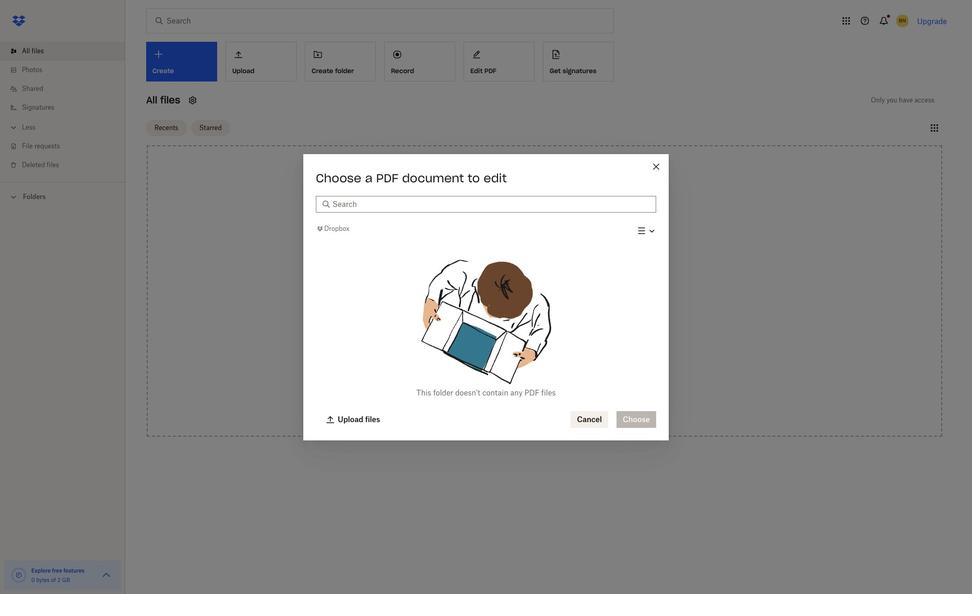 Task type: locate. For each thing, give the bounding box(es) containing it.
file requests
[[22, 142, 60, 150]]

record
[[391, 67, 414, 75]]

dropbox image
[[8, 10, 29, 31]]

folder right this
[[434, 388, 454, 397]]

photos
[[22, 66, 42, 74]]

signatures
[[22, 103, 54, 111]]

dropbox link
[[316, 224, 350, 234]]

you
[[887, 96, 898, 104]]

0 vertical spatial all
[[22, 47, 30, 55]]

0 horizontal spatial to
[[468, 171, 480, 185]]

to
[[468, 171, 480, 185], [555, 290, 562, 299]]

0 vertical spatial to
[[468, 171, 480, 185]]

get signatures button
[[543, 42, 614, 82]]

photos link
[[8, 61, 125, 79]]

any
[[511, 388, 523, 397]]

to left edit
[[468, 171, 480, 185]]

quota usage element
[[10, 567, 27, 584]]

Search text field
[[333, 198, 650, 210]]

1 vertical spatial all files
[[146, 94, 180, 106]]

0 horizontal spatial pdf
[[376, 171, 399, 185]]

free
[[52, 567, 62, 574]]

pdf
[[485, 67, 497, 75], [376, 171, 399, 185], [525, 388, 540, 397]]

1 vertical spatial folder
[[434, 388, 454, 397]]

folder
[[335, 67, 354, 75], [434, 388, 454, 397]]

files
[[32, 47, 44, 55], [160, 94, 180, 106], [47, 161, 59, 169], [521, 290, 536, 299], [542, 388, 556, 397], [365, 415, 380, 423]]

document
[[402, 171, 464, 185]]

of
[[51, 577, 56, 583]]

dropbox
[[324, 225, 350, 232]]

requests
[[34, 142, 60, 150]]

recents
[[155, 124, 178, 131]]

to inside dialog
[[468, 171, 480, 185]]

0 horizontal spatial all
[[22, 47, 30, 55]]

edit pdf
[[471, 67, 497, 75]]

0 vertical spatial pdf
[[485, 67, 497, 75]]

files right "any"
[[542, 388, 556, 397]]

deleted files link
[[8, 156, 125, 175]]

all files inside list item
[[22, 47, 44, 55]]

files inside list item
[[32, 47, 44, 55]]

list
[[0, 36, 125, 182]]

all
[[22, 47, 30, 55], [146, 94, 157, 106]]

all up photos at the top
[[22, 47, 30, 55]]

1 vertical spatial pdf
[[376, 171, 399, 185]]

0 vertical spatial folder
[[335, 67, 354, 75]]

choose
[[316, 171, 362, 185]]

choose a pdf document to edit dialog
[[304, 154, 669, 440]]

0 vertical spatial all files
[[22, 47, 44, 55]]

starred button
[[191, 119, 230, 136]]

0 horizontal spatial folder
[[335, 67, 354, 75]]

1 vertical spatial to
[[555, 290, 562, 299]]

to right the here
[[555, 290, 562, 299]]

list containing all files
[[0, 36, 125, 182]]

all files up "recents"
[[146, 94, 180, 106]]

cancel
[[577, 415, 602, 423]]

folder right create on the left top of page
[[335, 67, 354, 75]]

signatures link
[[8, 98, 125, 117]]

explore free features 0 bytes of 2 gb
[[31, 567, 85, 583]]

create folder button
[[305, 42, 376, 82]]

1 horizontal spatial folder
[[434, 388, 454, 397]]

all files
[[22, 47, 44, 55], [146, 94, 180, 106]]

only you have access
[[872, 96, 935, 104]]

2
[[57, 577, 61, 583]]

edit pdf button
[[464, 42, 535, 82]]

upload
[[564, 290, 588, 299]]

files right the deleted
[[47, 161, 59, 169]]

access
[[915, 96, 935, 104]]

files up "recents"
[[160, 94, 180, 106]]

all up "recents"
[[146, 94, 157, 106]]

files inside button
[[365, 415, 380, 423]]

files right upload
[[365, 415, 380, 423]]

1 horizontal spatial all files
[[146, 94, 180, 106]]

0 horizontal spatial all files
[[22, 47, 44, 55]]

upload files
[[338, 415, 380, 423]]

1 horizontal spatial pdf
[[485, 67, 497, 75]]

record button
[[385, 42, 456, 82]]

pdf right edit
[[485, 67, 497, 75]]

folder for create
[[335, 67, 354, 75]]

0
[[31, 577, 35, 583]]

pdf right a
[[376, 171, 399, 185]]

bytes
[[36, 577, 50, 583]]

upload
[[338, 415, 364, 423]]

all files up photos at the top
[[22, 47, 44, 55]]

folder inside button
[[335, 67, 354, 75]]

pdf right "any"
[[525, 388, 540, 397]]

1 horizontal spatial all
[[146, 94, 157, 106]]

signatures
[[563, 67, 597, 75]]

2 vertical spatial pdf
[[525, 388, 540, 397]]

folder inside the choose a pdf document to edit dialog
[[434, 388, 454, 397]]

only
[[872, 96, 886, 104]]

edit
[[484, 171, 507, 185]]

here
[[538, 290, 553, 299]]

1 vertical spatial all
[[146, 94, 157, 106]]

files up photos at the top
[[32, 47, 44, 55]]



Task type: vqa. For each thing, say whether or not it's contained in the screenshot.
2
yes



Task type: describe. For each thing, give the bounding box(es) containing it.
recents button
[[146, 119, 187, 136]]

shared
[[22, 85, 43, 92]]

upgrade
[[918, 16, 948, 25]]

features
[[63, 567, 85, 574]]

less
[[22, 123, 36, 131]]

file requests link
[[8, 137, 125, 156]]

less image
[[8, 122, 19, 133]]

folder for this
[[434, 388, 454, 397]]

file
[[22, 142, 33, 150]]

all inside list item
[[22, 47, 30, 55]]

folders button
[[0, 189, 125, 204]]

this folder doesn't contain any pdf files
[[417, 388, 556, 397]]

cancel button
[[571, 411, 609, 428]]

shared link
[[8, 79, 125, 98]]

choose a pdf document to edit
[[316, 171, 507, 185]]

deleted
[[22, 161, 45, 169]]

2 horizontal spatial pdf
[[525, 388, 540, 397]]

drop
[[502, 290, 519, 299]]

get
[[550, 67, 561, 75]]

pdf inside button
[[485, 67, 497, 75]]

deleted files
[[22, 161, 59, 169]]

upgrade link
[[918, 16, 948, 25]]

upload files button
[[320, 411, 387, 428]]

contain
[[483, 388, 509, 397]]

folders
[[23, 193, 46, 201]]

a
[[365, 171, 373, 185]]

have
[[900, 96, 913, 104]]

files left the here
[[521, 290, 536, 299]]

create
[[312, 67, 333, 75]]

drop files here to upload
[[502, 290, 588, 299]]

all files list item
[[0, 42, 125, 61]]

doesn't
[[456, 388, 481, 397]]

this
[[417, 388, 432, 397]]

1 horizontal spatial to
[[555, 290, 562, 299]]

get signatures
[[550, 67, 597, 75]]

gb
[[62, 577, 70, 583]]

edit
[[471, 67, 483, 75]]

starred
[[199, 124, 222, 131]]

all files link
[[8, 42, 125, 61]]

explore
[[31, 567, 51, 574]]

create folder
[[312, 67, 354, 75]]



